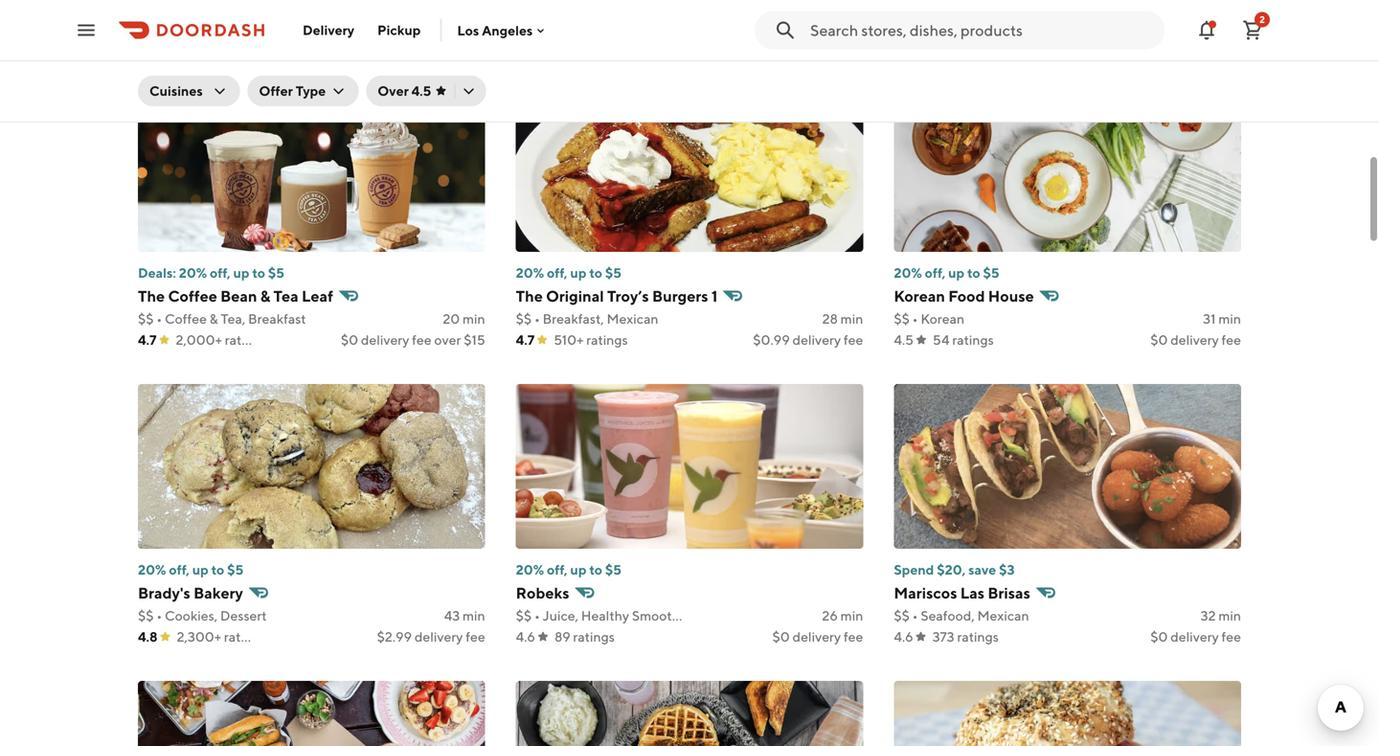 Task type: locate. For each thing, give the bounding box(es) containing it.
$5 for food
[[983, 265, 1000, 281]]

korean up $$ • korean
[[894, 287, 945, 305]]

4.7
[[138, 332, 157, 348], [516, 332, 535, 348]]

$$ for the coffee bean & tea leaf
[[138, 311, 154, 327]]

43
[[1200, 14, 1216, 30], [444, 608, 460, 624]]

43 for $$ • breakfast, brunch
[[1200, 14, 1216, 30]]

burgers
[[652, 287, 708, 305]]

1 horizontal spatial 43
[[1200, 14, 1216, 30]]

fee down 31 min
[[1222, 332, 1242, 348]]

up
[[233, 265, 250, 281], [570, 265, 587, 281], [948, 265, 965, 281], [192, 562, 209, 578], [570, 562, 587, 578]]

min up $2.99 delivery fee
[[463, 608, 485, 624]]

$0 delivery fee
[[773, 35, 863, 51], [1151, 332, 1242, 348], [773, 629, 863, 645], [1151, 629, 1242, 645]]

delivery down 28
[[793, 332, 841, 348]]

min up $15
[[463, 311, 485, 327]]

0 horizontal spatial 43 min
[[444, 608, 485, 624]]

korean up the 54
[[921, 311, 965, 327]]

•
[[156, 14, 162, 30], [535, 14, 540, 30], [913, 14, 918, 30], [156, 311, 162, 327], [535, 311, 540, 327], [913, 311, 918, 327], [156, 608, 162, 624], [535, 608, 540, 624], [913, 608, 918, 624]]

delivery left 2 button
[[1171, 35, 1219, 51]]

min
[[463, 14, 485, 30], [841, 14, 863, 30], [1219, 14, 1242, 30], [463, 311, 485, 327], [841, 311, 863, 327], [1219, 311, 1242, 327], [463, 608, 485, 624], [841, 608, 863, 624], [1219, 608, 1242, 624]]

20% off, up to $5 up brady's bakery on the left bottom of the page
[[138, 562, 244, 578]]

fee for mariscos las brisas
[[1222, 629, 1242, 645]]

510+
[[554, 332, 584, 348]]

bakery
[[194, 584, 243, 602]]

ratings down dessert on the bottom
[[224, 629, 266, 645]]

fee down 26 min
[[844, 629, 863, 645]]

ratings for brady's bakery
[[224, 629, 266, 645]]

korean
[[894, 287, 945, 305], [921, 311, 965, 327]]

$0.99 for 510+ ratings
[[753, 332, 790, 348]]

up up the korean food house
[[948, 265, 965, 281]]

2 button
[[1234, 11, 1272, 49]]

$0.99 delivery fee left "1 items, open order cart" image
[[1131, 35, 1242, 51]]

1 vertical spatial 43 min
[[444, 608, 485, 624]]

min right 28
[[841, 311, 863, 327]]

20% up $$ • korean
[[894, 265, 922, 281]]

$$ • cookies, dessert
[[138, 608, 267, 624]]

43 min up $2.99 delivery fee
[[444, 608, 485, 624]]

132
[[177, 35, 197, 51]]

4.7 left 2,000+
[[138, 332, 157, 348]]

20% off, up to $5 up original
[[516, 265, 622, 281]]

1 horizontal spatial 4.7
[[516, 332, 535, 348]]

off, for food
[[925, 265, 946, 281]]

1 the from the left
[[138, 287, 165, 305]]

$0 delivery fee down 32
[[1151, 629, 1242, 645]]

510+ ratings
[[554, 332, 628, 348]]

2 horizontal spatial $0.99 delivery fee
[[1131, 35, 1242, 51]]

1 horizontal spatial $0.99
[[753, 332, 790, 348]]

$5 up $$ • juice, healthy smoothies
[[605, 562, 622, 578]]

healthy
[[581, 608, 629, 624]]

1 4.7 from the left
[[138, 332, 157, 348]]

43 min left 2
[[1200, 14, 1242, 30]]

$5
[[268, 265, 284, 281], [605, 265, 622, 281], [983, 265, 1000, 281], [227, 562, 244, 578], [605, 562, 622, 578]]

min right 26
[[841, 608, 863, 624]]

$0.99 delivery fee for 132 ratings
[[375, 35, 485, 51]]

1 vertical spatial coffee
[[165, 311, 207, 327]]

ratings down 'healthy'
[[573, 629, 615, 645]]

offer
[[259, 83, 293, 99]]

$0 delivery fee down 26
[[773, 629, 863, 645]]

20% off, up to $5 up 'robeks'
[[516, 562, 622, 578]]

$0 delivery fee down 31
[[1151, 332, 1242, 348]]

1 horizontal spatial the
[[516, 287, 543, 305]]

$$ right 28 min
[[894, 311, 910, 327]]

0 vertical spatial mexican
[[607, 311, 659, 327]]

ratings for mariscos las brisas
[[957, 629, 999, 645]]

$$ • korean
[[894, 311, 965, 327]]

$0.99 delivery fee
[[375, 35, 485, 51], [1131, 35, 1242, 51], [753, 332, 863, 348]]

0 vertical spatial breakfast,
[[921, 14, 982, 30]]

ratings for korean food house
[[953, 332, 994, 348]]

coffee down the deals: 20% off, up to $5
[[168, 287, 217, 305]]

breakfast, left brunch at the top right of page
[[921, 14, 982, 30]]

off, up original
[[547, 265, 568, 281]]

4.7 left 510+ on the top of the page
[[516, 332, 535, 348]]

$$ up 4.8
[[138, 608, 154, 624]]

4.6 right los
[[516, 35, 535, 51]]

mexican down brisas
[[978, 608, 1029, 624]]

1 horizontal spatial $0.99 delivery fee
[[753, 332, 863, 348]]

to up food in the right of the page
[[968, 265, 981, 281]]

to
[[252, 265, 265, 281], [589, 265, 603, 281], [968, 265, 981, 281], [211, 562, 224, 578], [589, 562, 603, 578]]

2 4.7 from the left
[[516, 332, 535, 348]]

pickup button
[[366, 15, 432, 46]]

$5 up 'house'
[[983, 265, 1000, 281]]

4.6 left 373
[[894, 629, 914, 645]]

fee left over
[[412, 332, 432, 348]]

0 horizontal spatial 4.5
[[412, 83, 431, 99]]

20% up 'robeks'
[[516, 562, 544, 578]]

43 up $2.99 delivery fee
[[444, 608, 460, 624]]

0 vertical spatial &
[[260, 287, 270, 305]]

$5 up tea
[[268, 265, 284, 281]]

1 horizontal spatial breakfast,
[[921, 14, 982, 30]]

fee for the original troy's burgers 1
[[844, 332, 863, 348]]

• for korean food house
[[913, 311, 918, 327]]

original
[[546, 287, 604, 305]]

off, up the korean food house
[[925, 265, 946, 281]]

0 horizontal spatial 4.7
[[138, 332, 157, 348]]

1 vertical spatial mexican
[[978, 608, 1029, 624]]

las
[[961, 584, 985, 602]]

off, for bakery
[[169, 562, 190, 578]]

43 left 2 button
[[1200, 14, 1216, 30]]

delivery down 26
[[793, 629, 841, 645]]

fee right $2.99
[[466, 629, 485, 645]]

1 horizontal spatial 43 min
[[1200, 14, 1242, 30]]

0 horizontal spatial $0.99 delivery fee
[[375, 35, 485, 51]]

0 horizontal spatial $0.99
[[375, 35, 412, 51]]

$0 for bean
[[341, 332, 358, 348]]

mexican,
[[165, 14, 220, 30]]

& left tea
[[260, 287, 270, 305]]

mexican for troy's
[[607, 311, 659, 327]]

fee down 28 min
[[844, 332, 863, 348]]

4.6 for 89 ratings
[[516, 629, 535, 645]]

mexican
[[607, 311, 659, 327], [978, 608, 1029, 624]]

1 horizontal spatial mexican
[[978, 608, 1029, 624]]

0 horizontal spatial 43
[[444, 608, 460, 624]]

2,000+
[[176, 332, 222, 348]]

20% up $$ • breakfast, mexican
[[516, 265, 544, 281]]

0 horizontal spatial breakfast,
[[543, 311, 604, 327]]

&
[[260, 287, 270, 305], [210, 311, 218, 327]]

ratings for the original troy's burgers 1
[[586, 332, 628, 348]]

43 min
[[1200, 14, 1242, 30], [444, 608, 485, 624]]

delivery left over
[[361, 332, 409, 348]]

$5 up bakery
[[227, 562, 244, 578]]

$0.99 delivery fee down 24 at the top of the page
[[375, 35, 485, 51]]

$0.99
[[375, 35, 412, 51], [1131, 35, 1168, 51], [753, 332, 790, 348]]

$0 delivery fee for korean food house
[[1151, 332, 1242, 348]]

$5 for original
[[605, 265, 622, 281]]

1 horizontal spatial &
[[260, 287, 270, 305]]

20% off, up to $5
[[516, 265, 622, 281], [894, 265, 1000, 281], [138, 562, 244, 578], [516, 562, 622, 578]]

$$ down 'robeks'
[[516, 608, 532, 624]]

4.5 right over at the left top of page
[[412, 83, 431, 99]]

coffee
[[168, 287, 217, 305], [165, 311, 207, 327]]

$$ right los
[[516, 14, 532, 30]]

fee left "1 items, open order cart" image
[[1222, 35, 1242, 51]]

$0 for brisas
[[1151, 629, 1168, 645]]

off, up 'robeks'
[[547, 562, 568, 578]]

2 the from the left
[[516, 287, 543, 305]]

• for the original troy's burgers 1
[[535, 311, 540, 327]]

off, up brady's bakery on the left bottom of the page
[[169, 562, 190, 578]]

delivery down 31
[[1171, 332, 1219, 348]]

4.5 down $$ • korean
[[894, 332, 914, 348]]

min for mariscos las brisas
[[1219, 608, 1242, 624]]

0 horizontal spatial the
[[138, 287, 165, 305]]

delivery for mariscos las brisas
[[1171, 629, 1219, 645]]

$0 delivery fee over $15
[[341, 332, 485, 348]]

min right 31
[[1219, 311, 1242, 327]]

fee
[[466, 35, 485, 51], [844, 35, 863, 51], [1222, 35, 1242, 51], [412, 332, 432, 348], [844, 332, 863, 348], [1222, 332, 1242, 348], [466, 629, 485, 645], [844, 629, 863, 645], [1222, 629, 1242, 645]]

$$ right 20 min
[[516, 311, 532, 327]]

$20,
[[937, 562, 966, 578]]

spend
[[894, 562, 934, 578]]

delivery right $2.99
[[415, 629, 463, 645]]

$$
[[138, 14, 154, 30], [516, 14, 532, 30], [894, 14, 910, 30], [138, 311, 154, 327], [516, 311, 532, 327], [894, 311, 910, 327], [138, 608, 154, 624], [516, 608, 532, 624], [894, 608, 910, 624]]

0 horizontal spatial mexican
[[607, 311, 659, 327]]

lunch
[[223, 14, 261, 30]]

43 for $$ • cookies, dessert
[[444, 608, 460, 624]]

ratings down tea,
[[225, 332, 266, 348]]

up up 'bean'
[[233, 265, 250, 281]]

$0 for house
[[1151, 332, 1168, 348]]

0 vertical spatial 43 min
[[1200, 14, 1242, 30]]

korean food house
[[894, 287, 1034, 305]]

up up brady's bakery on the left bottom of the page
[[192, 562, 209, 578]]

$$ down deals:
[[138, 311, 154, 327]]

$$ for mariscos las brisas
[[894, 608, 910, 624]]

$5 up the original troy's burgers 1
[[605, 265, 622, 281]]

up up original
[[570, 265, 587, 281]]

mexican down troy's at the left of the page
[[607, 311, 659, 327]]

to up bakery
[[211, 562, 224, 578]]

the left original
[[516, 287, 543, 305]]

20% up brady's
[[138, 562, 166, 578]]

fee down 32 min
[[1222, 629, 1242, 645]]

20% off, up to $5 up the korean food house
[[894, 265, 1000, 281]]

to up original
[[589, 265, 603, 281]]

notification bell image
[[1196, 19, 1219, 42]]

breakfast, for mexican
[[543, 311, 604, 327]]

delivery for korean food house
[[1171, 332, 1219, 348]]

20%
[[179, 265, 207, 281], [516, 265, 544, 281], [894, 265, 922, 281], [138, 562, 166, 578], [516, 562, 544, 578]]

breakfast,
[[921, 14, 982, 30], [543, 311, 604, 327]]

delivery down 24 at the top of the page
[[415, 35, 463, 51]]

delivery down 23
[[793, 35, 841, 51]]

1 vertical spatial &
[[210, 311, 218, 327]]

delivery
[[415, 35, 463, 51], [793, 35, 841, 51], [1171, 35, 1219, 51], [361, 332, 409, 348], [793, 332, 841, 348], [1171, 332, 1219, 348], [415, 629, 463, 645], [793, 629, 841, 645], [1171, 629, 1219, 645]]

the
[[138, 287, 165, 305], [516, 287, 543, 305]]

0 vertical spatial korean
[[894, 287, 945, 305]]

ratings for robeks
[[573, 629, 615, 645]]

delivery for brady's bakery
[[415, 629, 463, 645]]

juice,
[[543, 608, 579, 624]]

& left tea,
[[210, 311, 218, 327]]

ratings down $$ • seafood, mexican
[[957, 629, 999, 645]]

up for original
[[570, 265, 587, 281]]

1 vertical spatial 43
[[444, 608, 460, 624]]

2,300+
[[177, 629, 221, 645]]

breakfast, up 510+ on the top of the page
[[543, 311, 604, 327]]

ratings right the 54
[[953, 332, 994, 348]]

pickup
[[377, 22, 421, 38]]

0 vertical spatial 4.5
[[412, 83, 431, 99]]

$0.99 delivery fee down 28
[[753, 332, 863, 348]]

delivery button
[[291, 15, 366, 46]]

coffee up 2,000+
[[165, 311, 207, 327]]

28
[[822, 311, 838, 327]]

0 horizontal spatial &
[[210, 311, 218, 327]]

4.6 for 373 ratings
[[894, 629, 914, 645]]

4.6 left 89
[[516, 629, 535, 645]]

min right notification bell icon
[[1219, 14, 1242, 30]]

• for robeks
[[535, 608, 540, 624]]

$$ down mariscos
[[894, 608, 910, 624]]

• for brady's bakery
[[156, 608, 162, 624]]

20% off, up to $5 for bakery
[[138, 562, 244, 578]]

$0 delivery fee for robeks
[[773, 629, 863, 645]]

brunch
[[985, 14, 1029, 30]]

1 vertical spatial 4.5
[[894, 332, 914, 348]]

ratings down $$ • breakfast, mexican
[[586, 332, 628, 348]]

delivery down 32
[[1171, 629, 1219, 645]]

4.6
[[138, 35, 157, 51], [516, 35, 535, 51], [516, 629, 535, 645], [894, 629, 914, 645]]

1 vertical spatial breakfast,
[[543, 311, 604, 327]]

ratings
[[200, 35, 241, 51], [225, 332, 266, 348], [586, 332, 628, 348], [953, 332, 994, 348], [224, 629, 266, 645], [573, 629, 615, 645], [957, 629, 999, 645]]

off,
[[210, 265, 230, 281], [547, 265, 568, 281], [925, 265, 946, 281], [169, 562, 190, 578], [547, 562, 568, 578]]

$$ • seafood, mexican
[[894, 608, 1029, 624]]

0 vertical spatial 43
[[1200, 14, 1216, 30]]

the down deals:
[[138, 287, 165, 305]]

4.5 inside over 4.5 button
[[412, 83, 431, 99]]

26
[[822, 608, 838, 624]]

43 min for brunch
[[1200, 14, 1242, 30]]



Task type: vqa. For each thing, say whether or not it's contained in the screenshot.


Task type: describe. For each thing, give the bounding box(es) containing it.
89 ratings
[[555, 629, 615, 645]]

373
[[933, 629, 955, 645]]

Store search: begin typing to search for stores available on DoorDash text field
[[810, 20, 1153, 41]]

min right 23
[[841, 14, 863, 30]]

the original troy's burgers 1
[[516, 287, 718, 305]]

32 min
[[1201, 608, 1242, 624]]

$15
[[464, 332, 485, 348]]

$$ left mexican,
[[138, 14, 154, 30]]

$$ for brady's bakery
[[138, 608, 154, 624]]

falafel
[[639, 14, 680, 30]]

deals:
[[138, 265, 176, 281]]

cuisines button
[[138, 76, 240, 106]]

1
[[712, 287, 718, 305]]

mariscos las brisas
[[894, 584, 1031, 602]]

$$ • breakfast, brunch
[[894, 14, 1029, 30]]

54 ratings
[[933, 332, 994, 348]]

$2.99
[[377, 629, 412, 645]]

troy's
[[607, 287, 649, 305]]

$$ • juice, healthy smoothies
[[516, 608, 697, 624]]

los
[[457, 22, 479, 38]]

house
[[988, 287, 1034, 305]]

breakfast, for brunch
[[921, 14, 982, 30]]

89
[[555, 629, 571, 645]]

tea,
[[221, 311, 245, 327]]

up for food
[[948, 265, 965, 281]]

24
[[444, 14, 460, 30]]

to up 'healthy'
[[589, 562, 603, 578]]

mediterranean,
[[543, 14, 636, 30]]

mariscos
[[894, 584, 957, 602]]

seafood,
[[921, 608, 975, 624]]

to for original
[[589, 265, 603, 281]]

4.6 for 132 ratings
[[138, 35, 157, 51]]

26 min
[[822, 608, 863, 624]]

offer type
[[259, 83, 326, 99]]

1 items, open order cart image
[[1242, 19, 1265, 42]]

$$ • breakfast, mexican
[[516, 311, 659, 327]]

1 vertical spatial korean
[[921, 311, 965, 327]]

type
[[296, 83, 326, 99]]

ratings for the coffee bean & tea leaf
[[225, 332, 266, 348]]

$$ for the original troy's burgers 1
[[516, 311, 532, 327]]

5.0
[[894, 35, 915, 51]]

robeks
[[516, 584, 570, 602]]

ratings down $$ • mexican, lunch
[[200, 35, 241, 51]]

up for bakery
[[192, 562, 209, 578]]

$$ • mexican, lunch
[[138, 14, 261, 30]]

dessert
[[220, 608, 267, 624]]

24 min
[[444, 14, 485, 30]]

$2.99 delivery fee
[[377, 629, 485, 645]]

cookies,
[[165, 608, 218, 624]]

32
[[1201, 608, 1216, 624]]

2,300+ ratings
[[177, 629, 266, 645]]

the for the original troy's burgers 1
[[516, 287, 543, 305]]

min for korean food house
[[1219, 311, 1242, 327]]

31
[[1203, 311, 1216, 327]]

54
[[933, 332, 950, 348]]

leaf
[[302, 287, 333, 305]]

20 min
[[443, 311, 485, 327]]

20% for food
[[894, 265, 922, 281]]

$0 delivery fee down 23
[[773, 35, 863, 51]]

food
[[949, 287, 985, 305]]

373 ratings
[[933, 629, 999, 645]]

min for the coffee bean & tea leaf
[[463, 311, 485, 327]]

$$ • coffee & tea, breakfast
[[138, 311, 306, 327]]

23 min
[[823, 14, 863, 30]]

los angeles
[[457, 22, 533, 38]]

over
[[378, 83, 409, 99]]

2,000+ ratings
[[176, 332, 266, 348]]

20% off, up to $5 for original
[[516, 265, 622, 281]]

20
[[443, 311, 460, 327]]

$5 for bakery
[[227, 562, 244, 578]]

1 horizontal spatial 4.5
[[894, 332, 914, 348]]

fee down 23 min
[[844, 35, 863, 51]]

• for the coffee bean & tea leaf
[[156, 311, 162, 327]]

mexican for brisas
[[978, 608, 1029, 624]]

$0.99 for 132 ratings
[[375, 35, 412, 51]]

$3
[[999, 562, 1015, 578]]

20% for original
[[516, 265, 544, 281]]

cuisines
[[149, 83, 203, 99]]

4.7 for the original troy's burgers 1
[[516, 332, 535, 348]]

to for food
[[968, 265, 981, 281]]

tea
[[274, 287, 299, 305]]

31 min
[[1203, 311, 1242, 327]]

20% off, up to $5 for food
[[894, 265, 1000, 281]]

132 ratings
[[177, 35, 241, 51]]

4.7 for the coffee bean & tea leaf
[[138, 332, 157, 348]]

$$ • mediterranean, falafel
[[516, 14, 680, 30]]

$$ for robeks
[[516, 608, 532, 624]]

fee for the coffee bean & tea leaf
[[412, 332, 432, 348]]

2
[[1260, 14, 1265, 25]]

brady's
[[138, 584, 190, 602]]

angeles
[[482, 22, 533, 38]]

2 horizontal spatial $0.99
[[1131, 35, 1168, 51]]

bean
[[220, 287, 257, 305]]

$$ up 5.0
[[894, 14, 910, 30]]

$0.99 delivery fee for 510+ ratings
[[753, 332, 863, 348]]

brisas
[[988, 584, 1031, 602]]

save
[[969, 562, 997, 578]]

the for the coffee bean & tea leaf
[[138, 287, 165, 305]]

$$ for korean food house
[[894, 311, 910, 327]]

over
[[434, 332, 461, 348]]

smoothies
[[632, 608, 697, 624]]

delivery for the coffee bean & tea leaf
[[361, 332, 409, 348]]

fee down 24 min
[[466, 35, 485, 51]]

to for bakery
[[211, 562, 224, 578]]

4.8
[[138, 629, 158, 645]]

open menu image
[[75, 19, 98, 42]]

delivery for robeks
[[793, 629, 841, 645]]

fee for korean food house
[[1222, 332, 1242, 348]]

los angeles button
[[457, 22, 548, 38]]

20% right deals:
[[179, 265, 207, 281]]

min for brady's bakery
[[463, 608, 485, 624]]

fee for brady's bakery
[[466, 629, 485, 645]]

brady's bakery
[[138, 584, 243, 602]]

deals: 20% off, up to $5
[[138, 265, 284, 281]]

offer type button
[[248, 76, 359, 106]]

0 vertical spatial coffee
[[168, 287, 217, 305]]

& for tea
[[260, 287, 270, 305]]

up up juice,
[[570, 562, 587, 578]]

to up 'bean'
[[252, 265, 265, 281]]

over 4.5 button
[[366, 76, 486, 106]]

20% for bakery
[[138, 562, 166, 578]]

min for robeks
[[841, 608, 863, 624]]

spend $20, save $3
[[894, 562, 1015, 578]]

min right 24 at the top of the page
[[463, 14, 485, 30]]

off, up the coffee bean & tea leaf
[[210, 265, 230, 281]]

delivery for the original troy's burgers 1
[[793, 332, 841, 348]]

$0 delivery fee for mariscos las brisas
[[1151, 629, 1242, 645]]

• for mariscos las brisas
[[913, 608, 918, 624]]

fee for robeks
[[844, 629, 863, 645]]

the coffee bean & tea leaf
[[138, 287, 333, 305]]

23
[[823, 14, 838, 30]]

min for the original troy's burgers 1
[[841, 311, 863, 327]]

delivery
[[303, 22, 354, 38]]

over 4.5
[[378, 83, 431, 99]]

43 min for dessert
[[444, 608, 485, 624]]

off, for original
[[547, 265, 568, 281]]

breakfast
[[248, 311, 306, 327]]

& for tea,
[[210, 311, 218, 327]]



